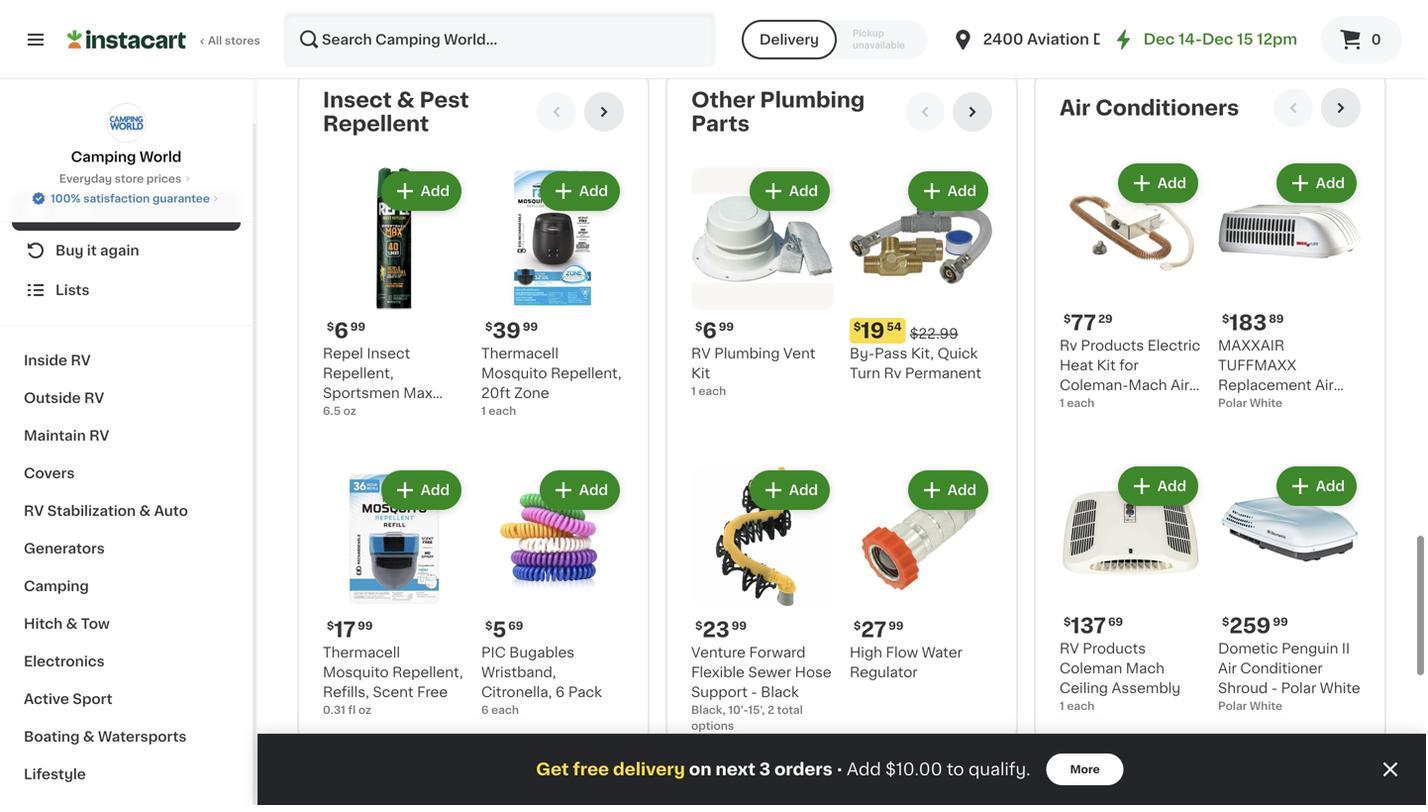 Task type: locate. For each thing, give the bounding box(es) containing it.
$ up the dometic
[[1222, 617, 1230, 628]]

pass
[[875, 347, 908, 361]]

camping
[[71, 150, 136, 164], [24, 579, 89, 593]]

polar down polar white
[[1228, 418, 1263, 432]]

get
[[536, 761, 569, 778]]

scent
[[373, 685, 414, 699]]

oz right 6.5
[[343, 406, 356, 417]]

1 inside the thermacell mosquito repellent, 20ft zone 1 each
[[481, 406, 486, 417]]

products for mach
[[1083, 642, 1146, 656]]

insect up repellent
[[323, 90, 392, 110]]

everyday
[[59, 173, 112, 184]]

boating
[[24, 730, 80, 744]]

insect right repel
[[367, 347, 410, 361]]

99 inside $ 39 99
[[523, 321, 538, 332]]

$ up venture
[[695, 621, 703, 631]]

& left tow
[[66, 617, 78, 631]]

& for watersports
[[83, 730, 95, 744]]

0 horizontal spatial rv
[[884, 367, 902, 380]]

other
[[691, 90, 755, 110]]

rv stabilization & auto
[[24, 504, 188, 518]]

0 vertical spatial products
[[1081, 339, 1144, 353]]

$ up maxxair
[[1222, 314, 1230, 324]]

conditioner inside dometic penguin ii air conditioner shroud - polar white polar white
[[1241, 662, 1323, 676]]

54
[[887, 321, 902, 332]]

repellent, inside the thermacell mosquito repellent, 20ft zone 1 each
[[551, 367, 622, 380]]

1
[[691, 386, 696, 397], [1060, 398, 1065, 409], [481, 406, 486, 417], [1060, 701, 1065, 712]]

dec left 15
[[1202, 32, 1234, 47]]

0 horizontal spatial 69
[[508, 621, 523, 631]]

99 up rv plumbing vent kit 1 each
[[719, 321, 734, 332]]

$ 6 99 up repel
[[327, 320, 366, 341]]

- inside dometic penguin ii air conditioner shroud - polar white polar white
[[1272, 682, 1278, 695]]

conditioners inside rv products electric heat kit for coleman-mach air conditioners - white orange
[[1060, 398, 1150, 412]]

shroud inside dometic penguin ii air conditioner shroud - polar white polar white
[[1218, 682, 1268, 695]]

99 inside $ 17 99
[[358, 621, 373, 631]]

$ inside $ 39 99
[[485, 321, 493, 332]]

99 for thermacell mosquito repellent, 20ft zone
[[523, 321, 538, 332]]

mosquito inside thermacell mosquito repellent, refills, scent free 0.31 fl oz
[[323, 666, 389, 680]]

0 button
[[1321, 16, 1403, 63]]

shroud down the replacement
[[1304, 398, 1354, 412]]

white down polar white
[[1267, 418, 1307, 432]]

product group
[[1060, 159, 1203, 432], [1218, 159, 1361, 432], [323, 167, 466, 420], [481, 167, 624, 419], [691, 167, 834, 399], [850, 167, 993, 383], [1060, 463, 1203, 714], [1218, 463, 1361, 714], [323, 467, 466, 718], [481, 467, 624, 718], [691, 467, 834, 734], [850, 467, 993, 683]]

tuffmaxx
[[1218, 359, 1297, 372]]

mach up assembly
[[1126, 662, 1165, 676]]

product group containing 27
[[850, 467, 993, 683]]

thermacell inside thermacell mosquito repellent, refills, scent free 0.31 fl oz
[[323, 646, 400, 660]]

repellent, inside thermacell mosquito repellent, refills, scent free 0.31 fl oz
[[392, 666, 463, 680]]

flexible
[[691, 666, 745, 680]]

add for thermacell mosquito repellent, refills, scent free
[[421, 483, 450, 497]]

outside
[[24, 391, 81, 405]]

$ inside $ 5 69
[[485, 621, 493, 631]]

kit
[[1097, 359, 1116, 372], [691, 367, 710, 380]]

& for pest
[[397, 90, 415, 110]]

dometic penguin ii air conditioner shroud - polar white polar white
[[1218, 642, 1361, 712]]

99 right '23'
[[732, 621, 747, 631]]

product group containing 77
[[1060, 159, 1203, 432]]

- inside venture forward flexible sewer hose support - black black, 10'-15', 2 total options
[[751, 685, 758, 699]]

camping inside camping world link
[[71, 150, 136, 164]]

0 vertical spatial plumbing
[[760, 90, 865, 110]]

kit inside rv products electric heat kit for coleman-mach air conditioners - white orange
[[1097, 359, 1116, 372]]

1 vertical spatial camping
[[24, 579, 89, 593]]

1 vertical spatial oz
[[358, 705, 371, 716]]

0 vertical spatial camping
[[71, 150, 136, 164]]

69 right 137
[[1108, 617, 1123, 628]]

stores
[[225, 35, 260, 46]]

polar down penguin
[[1281, 682, 1317, 695]]

rv
[[1060, 339, 1078, 353], [884, 367, 902, 380]]

$ inside $ 137 69
[[1064, 617, 1071, 628]]

6 up rv plumbing vent kit 1 each
[[703, 320, 717, 341]]

99 for rv plumbing vent kit
[[719, 321, 734, 332]]

to
[[947, 761, 964, 778]]

sportsmen
[[323, 386, 400, 400]]

1 inside rv plumbing vent kit 1 each
[[691, 386, 696, 397]]

insect & pest repellent
[[323, 90, 469, 134]]

$ up 20ft at left
[[485, 321, 493, 332]]

product group containing 137
[[1060, 463, 1203, 714]]

99 right 259
[[1273, 617, 1288, 628]]

oz inside thermacell mosquito repellent, refills, scent free 0.31 fl oz
[[358, 705, 371, 716]]

0 vertical spatial thermacell
[[481, 347, 559, 361]]

mosquito up zone
[[481, 367, 547, 380]]

69 right 5
[[508, 621, 523, 631]]

69 for 137
[[1108, 617, 1123, 628]]

conditioner down the replacement
[[1218, 398, 1301, 412]]

camping inside "camping" link
[[24, 579, 89, 593]]

$ for dometic penguin ii air conditioner shroud - polar white
[[1222, 617, 1230, 628]]

maintain rv link
[[12, 417, 241, 455]]

sewer
[[748, 666, 792, 680]]

39
[[493, 320, 521, 341]]

dometic
[[1218, 642, 1278, 656]]

0 vertical spatial conditioner
[[1218, 398, 1301, 412]]

camping for camping
[[24, 579, 89, 593]]

$ inside $ 17 99
[[327, 621, 334, 631]]

ii
[[1342, 642, 1350, 656]]

0 vertical spatial mosquito
[[481, 367, 547, 380]]

conditioners down "14-"
[[1096, 98, 1240, 118]]

-
[[1154, 398, 1160, 412], [1218, 418, 1225, 432], [1272, 682, 1278, 695], [751, 685, 758, 699]]

99 right 27
[[889, 621, 904, 631]]

0 vertical spatial conditioners
[[1096, 98, 1240, 118]]

outside rv link
[[12, 379, 241, 417]]

camping down generators
[[24, 579, 89, 593]]

99 right '39'
[[523, 321, 538, 332]]

0 horizontal spatial thermacell
[[323, 646, 400, 660]]

thermacell mosquito repellent, refills, scent free 0.31 fl oz
[[323, 646, 463, 716]]

oz right fl
[[358, 705, 371, 716]]

$ up refills, at the left of page
[[327, 621, 334, 631]]

1 horizontal spatial shroud
[[1304, 398, 1354, 412]]

black
[[761, 685, 799, 699]]

generators
[[24, 542, 105, 556]]

lifestyle
[[24, 768, 86, 782]]

& right boating in the bottom left of the page
[[83, 730, 95, 744]]

electronics link
[[12, 643, 241, 681]]

0 horizontal spatial shroud
[[1218, 682, 1268, 695]]

2 $ 6 99 from the left
[[695, 320, 734, 341]]

electric
[[1148, 339, 1201, 353]]

1 vertical spatial rv
[[884, 367, 902, 380]]

thermacell down $ 39 99 on the left
[[481, 347, 559, 361]]

products up for
[[1081, 339, 1144, 353]]

add
[[1158, 176, 1187, 190], [1316, 176, 1345, 190], [421, 184, 450, 198], [579, 184, 608, 198], [789, 184, 818, 198], [948, 184, 977, 198], [1158, 479, 1187, 493], [1316, 479, 1345, 493], [421, 483, 450, 497], [579, 483, 608, 497], [789, 483, 818, 497], [948, 483, 977, 497], [847, 761, 881, 778]]

each inside rv plumbing vent kit 1 each
[[699, 386, 726, 397]]

- down the dometic
[[1272, 682, 1278, 695]]

active sport link
[[12, 681, 241, 718]]

white inside rv products electric heat kit for coleman-mach air conditioners - white orange
[[1060, 418, 1100, 432]]

$ up repel
[[327, 321, 334, 332]]

0 vertical spatial shroud
[[1304, 398, 1354, 412]]

plumbing inside rv plumbing vent kit 1 each
[[714, 347, 780, 361]]

product group containing 23
[[691, 467, 834, 734]]

on
[[689, 761, 712, 778]]

add for rv plumbing vent kit
[[789, 184, 818, 198]]

mach
[[1129, 378, 1167, 392], [1126, 662, 1165, 676]]

99 right 17
[[358, 621, 373, 631]]

venture forward flexible sewer hose support - black black, 10'-15', 2 total options
[[691, 646, 832, 732]]

add inside treatment tracker modal dialog
[[847, 761, 881, 778]]

maintain rv
[[24, 429, 109, 443]]

1 vertical spatial conditioners
[[1060, 398, 1150, 412]]

- for venture forward flexible sewer hose support - black black, 10'-15', 2 total options
[[751, 685, 758, 699]]

again
[[100, 244, 139, 258]]

99 inside $ 259 99
[[1273, 617, 1288, 628]]

0
[[1372, 33, 1382, 47]]

1 vertical spatial mosquito
[[323, 666, 389, 680]]

add button for by-pass kit, quick turn rv permanent
[[910, 173, 987, 209]]

$ 77 29
[[1064, 313, 1113, 333]]

repellent, inside "repel insect repellent, sportsmen max formula"
[[323, 367, 394, 380]]

rv up coleman
[[1060, 642, 1079, 656]]

insect inside "repel insect repellent, sportsmen max formula"
[[367, 347, 410, 361]]

hitch & tow
[[24, 617, 110, 631]]

conditioners
[[1096, 98, 1240, 118], [1060, 398, 1150, 412]]

- down polar white
[[1218, 418, 1225, 432]]

99
[[350, 321, 366, 332], [523, 321, 538, 332], [719, 321, 734, 332], [1273, 617, 1288, 628], [358, 621, 373, 631], [732, 621, 747, 631], [889, 621, 904, 631]]

add for rv products coleman mach ceiling assembly
[[1158, 479, 1187, 493]]

air inside "link"
[[1060, 98, 1091, 118]]

20ft
[[481, 386, 511, 400]]

rv inside rv plumbing vent kit 1 each
[[691, 347, 711, 361]]

mosquito inside the thermacell mosquito repellent, 20ft zone 1 each
[[481, 367, 547, 380]]

air down electric
[[1171, 378, 1190, 392]]

0 vertical spatial mach
[[1129, 378, 1167, 392]]

shroud for dometic penguin ii air conditioner shroud - polar white polar white
[[1218, 682, 1268, 695]]

$ 6 99 for $22.99
[[695, 320, 734, 341]]

rv right outside
[[84, 391, 104, 405]]

- up 15',
[[751, 685, 758, 699]]

turn
[[850, 367, 881, 380]]

19
[[861, 320, 885, 341]]

99 for thermacell mosquito repellent, refills, scent free
[[358, 621, 373, 631]]

0 horizontal spatial kit
[[691, 367, 710, 380]]

$ inside $ 259 99
[[1222, 617, 1230, 628]]

products inside rv products electric heat kit for coleman-mach air conditioners - white orange
[[1081, 339, 1144, 353]]

permanent
[[905, 367, 982, 380]]

1 horizontal spatial dec
[[1202, 32, 1234, 47]]

$ up pic
[[485, 621, 493, 631]]

$
[[1064, 314, 1071, 324], [1222, 314, 1230, 324], [327, 321, 334, 332], [485, 321, 493, 332], [695, 321, 703, 332], [854, 321, 861, 332], [1064, 617, 1071, 628], [1222, 617, 1230, 628], [327, 621, 334, 631], [485, 621, 493, 631], [695, 621, 703, 631], [854, 621, 861, 631]]

conditioner
[[1218, 398, 1301, 412], [1241, 662, 1323, 676]]

oz
[[343, 406, 356, 417], [358, 705, 371, 716]]

- up orange on the bottom of page
[[1154, 398, 1160, 412]]

99 up repel
[[350, 321, 366, 332]]

& inside insect & pest repellent
[[397, 90, 415, 110]]

add for thermacell mosquito repellent, 20ft zone
[[579, 184, 608, 198]]

add for venture forward flexible sewer hose support - black
[[789, 483, 818, 497]]

add button for rv products coleman mach ceiling assembly
[[1120, 469, 1197, 504]]

None search field
[[283, 12, 716, 67]]

$ up by-
[[854, 321, 861, 332]]

$ inside $ 183 89
[[1222, 314, 1230, 324]]

product group containing 17
[[323, 467, 466, 718]]

6
[[334, 320, 348, 341], [703, 320, 717, 341], [556, 685, 565, 699], [481, 705, 489, 716]]

1 horizontal spatial thermacell
[[481, 347, 559, 361]]

rv down pass
[[884, 367, 902, 380]]

$ for maxxair tuffmaxx replacement air conditioner shroud - polar white
[[1222, 314, 1230, 324]]

$ inside $ 23 99
[[695, 621, 703, 631]]

0 vertical spatial rv
[[1060, 339, 1078, 353]]

mach inside rv products coleman mach ceiling assembly 1 each
[[1126, 662, 1165, 676]]

repellent,
[[323, 367, 394, 380], [551, 367, 622, 380], [392, 666, 463, 680]]

27
[[861, 620, 887, 640]]

- for dometic penguin ii air conditioner shroud - polar white polar white
[[1272, 682, 1278, 695]]

repellent, for 17
[[392, 666, 463, 680]]

air inside dometic penguin ii air conditioner shroud - polar white polar white
[[1218, 662, 1237, 676]]

thermacell inside the thermacell mosquito repellent, 20ft zone 1 each
[[481, 347, 559, 361]]

15
[[1237, 32, 1254, 47]]

1 vertical spatial products
[[1083, 642, 1146, 656]]

everyday store prices
[[59, 173, 182, 184]]

more button
[[1047, 754, 1124, 786]]

white down 1 each
[[1060, 418, 1100, 432]]

1 horizontal spatial 69
[[1108, 617, 1123, 628]]

1 horizontal spatial rv
[[1060, 339, 1078, 353]]

add button for dometic penguin ii air conditioner shroud - polar white
[[1279, 469, 1355, 504]]

add for repel insect repellent, sportsmen max formula
[[421, 184, 450, 198]]

$ inside $ 27 99
[[854, 621, 861, 631]]

free
[[417, 685, 448, 699]]

99 inside $ 23 99
[[732, 621, 747, 631]]

delivery
[[613, 761, 685, 778]]

rv stabilization & auto link
[[12, 492, 241, 530]]

orange
[[1104, 418, 1156, 432]]

aviation
[[1027, 32, 1090, 47]]

mach down for
[[1129, 378, 1167, 392]]

$ up rv plumbing vent kit 1 each
[[695, 321, 703, 332]]

plumbing inside other plumbing parts
[[760, 90, 865, 110]]

99 for dometic penguin ii air conditioner shroud - polar white
[[1273, 617, 1288, 628]]

conditioner down penguin
[[1241, 662, 1323, 676]]

air
[[1060, 98, 1091, 118], [1171, 378, 1190, 392], [1315, 378, 1334, 392], [1218, 662, 1237, 676]]

6 left pack
[[556, 685, 565, 699]]

$ for repel insect repellent, sportsmen max formula
[[327, 321, 334, 332]]

conditioner inside maxxair tuffmaxx replacement air conditioner shroud - polar white
[[1218, 398, 1301, 412]]

$ 27 99
[[854, 620, 904, 640]]

0 horizontal spatial dec
[[1144, 32, 1175, 47]]

each inside the thermacell mosquito repellent, 20ft zone 1 each
[[489, 406, 516, 417]]

add button for thermacell mosquito repellent, refills, scent free
[[383, 473, 460, 508]]

add button
[[1120, 165, 1197, 201], [1279, 165, 1355, 201], [383, 173, 460, 209], [542, 173, 618, 209], [752, 173, 828, 209], [910, 173, 987, 209], [1120, 469, 1197, 504], [1279, 469, 1355, 504], [383, 473, 460, 508], [542, 473, 618, 508], [752, 473, 828, 508], [910, 473, 987, 508]]

shroud down the dometic
[[1218, 682, 1268, 695]]

dec left "14-"
[[1144, 32, 1175, 47]]

air down aviation
[[1060, 98, 1091, 118]]

1 vertical spatial shroud
[[1218, 682, 1268, 695]]

tow
[[81, 617, 110, 631]]

1 $ 6 99 from the left
[[327, 320, 366, 341]]

rv right 'maintain'
[[89, 429, 109, 443]]

treatment tracker modal dialog
[[258, 734, 1426, 805]]

1 horizontal spatial oz
[[358, 705, 371, 716]]

plumbing down service type group
[[760, 90, 865, 110]]

conditioners down coleman-
[[1060, 398, 1150, 412]]

rv left vent
[[691, 347, 711, 361]]

next
[[716, 761, 756, 778]]

options
[[691, 721, 734, 732]]

air conditioners
[[1060, 98, 1240, 118]]

2 dec from the left
[[1202, 32, 1234, 47]]

polar white
[[1218, 398, 1283, 409]]

thermacell down $ 17 99
[[323, 646, 400, 660]]

coleman-
[[1060, 378, 1129, 392]]

1 horizontal spatial $ 6 99
[[695, 320, 734, 341]]

1 vertical spatial insect
[[367, 347, 410, 361]]

it
[[87, 244, 97, 258]]

products
[[1081, 339, 1144, 353], [1083, 642, 1146, 656]]

each inside "pic bugables wristband, citronella, 6 pack 6 each"
[[491, 705, 519, 716]]

rv up heat at the top right
[[1060, 339, 1078, 353]]

prices
[[146, 173, 182, 184]]

$ 6 99 up rv plumbing vent kit 1 each
[[695, 320, 734, 341]]

more
[[1070, 764, 1100, 775]]

10'-
[[728, 705, 748, 716]]

69 inside $ 5 69
[[508, 621, 523, 631]]

$ up high
[[854, 621, 861, 631]]

1 horizontal spatial mosquito
[[481, 367, 547, 380]]

0 horizontal spatial oz
[[343, 406, 356, 417]]

shroud for maxxair tuffmaxx replacement air conditioner shroud - polar white
[[1304, 398, 1354, 412]]

0 horizontal spatial $ 6 99
[[327, 320, 366, 341]]

camping up the everyday store prices
[[71, 150, 136, 164]]

high flow water regulator
[[850, 646, 963, 680]]

1 vertical spatial conditioner
[[1241, 662, 1323, 676]]

air down the dometic
[[1218, 662, 1237, 676]]

pic bugables wristband, citronella, 6 pack 6 each
[[481, 646, 602, 716]]

$ up coleman
[[1064, 617, 1071, 628]]

0 vertical spatial insect
[[323, 90, 392, 110]]

& up repellent
[[397, 90, 415, 110]]

inside rv
[[24, 354, 91, 368]]

0 vertical spatial oz
[[343, 406, 356, 417]]

products up coleman
[[1083, 642, 1146, 656]]

products for heat
[[1081, 339, 1144, 353]]

69 inside $ 137 69
[[1108, 617, 1123, 628]]

1 horizontal spatial kit
[[1097, 359, 1116, 372]]

$ for rv plumbing vent kit
[[695, 321, 703, 332]]

99 inside $ 27 99
[[889, 621, 904, 631]]

0 horizontal spatial mosquito
[[323, 666, 389, 680]]

shroud inside maxxair tuffmaxx replacement air conditioner shroud - polar white
[[1304, 398, 1354, 412]]

- inside maxxair tuffmaxx replacement air conditioner shroud - polar white
[[1218, 418, 1225, 432]]

$ for thermacell mosquito repellent, 20ft zone
[[485, 321, 493, 332]]

$ for pic bugables wristband, citronella, 6 pack
[[485, 621, 493, 631]]

1 vertical spatial mach
[[1126, 662, 1165, 676]]

1 vertical spatial plumbing
[[714, 347, 780, 361]]

other plumbing parts link
[[691, 88, 890, 136]]

products inside rv products coleman mach ceiling assembly 1 each
[[1083, 642, 1146, 656]]

plumbing left vent
[[714, 347, 780, 361]]

air right the replacement
[[1315, 378, 1334, 392]]

product group containing 39
[[481, 167, 624, 419]]

1 vertical spatial thermacell
[[323, 646, 400, 660]]

mosquito up refills, at the left of page
[[323, 666, 389, 680]]

delivery
[[760, 33, 819, 47]]

$ left 29
[[1064, 314, 1071, 324]]

$ inside '$ 77 29'
[[1064, 314, 1071, 324]]

Search field
[[285, 14, 714, 65]]

parts
[[691, 113, 750, 134]]

rv plumbing vent kit 1 each
[[691, 347, 816, 397]]

$ inside $ 19 54 $22.99 by-pass kit, quick turn rv permanent
[[854, 321, 861, 332]]

high
[[850, 646, 882, 660]]



Task type: vqa. For each thing, say whether or not it's contained in the screenshot.


Task type: describe. For each thing, give the bounding box(es) containing it.
refills,
[[323, 685, 369, 699]]

lifestyle link
[[12, 756, 241, 793]]

product group containing 19
[[850, 167, 993, 383]]

rv inside rv products coleman mach ceiling assembly 1 each
[[1060, 642, 1079, 656]]

maxxair
[[1218, 339, 1285, 353]]

1 inside rv products coleman mach ceiling assembly 1 each
[[1060, 701, 1065, 712]]

•
[[837, 762, 843, 777]]

hitch & tow link
[[12, 605, 241, 643]]

repel insect repellent, sportsmen max formula
[[323, 347, 433, 420]]

$19.54 original price: $22.99 element
[[850, 318, 993, 344]]

max
[[403, 386, 433, 400]]

dr
[[1093, 32, 1112, 47]]

99 for repel insect repellent, sportsmen max formula
[[350, 321, 366, 332]]

store
[[115, 173, 144, 184]]

99 for venture forward flexible sewer hose support - black
[[732, 621, 747, 631]]

polar down the replacement
[[1218, 398, 1247, 409]]

$ 23 99
[[695, 620, 747, 640]]

mosquito for 39
[[481, 367, 547, 380]]

& left auto
[[139, 504, 151, 518]]

add for by-pass kit, quick turn rv permanent
[[948, 184, 977, 198]]

$ for rv products electric heat kit for coleman-mach air conditioners - white orange
[[1064, 314, 1071, 324]]

17
[[334, 620, 356, 640]]

ceiling
[[1060, 682, 1108, 695]]

get free delivery on next 3 orders • add $10.00 to qualify.
[[536, 761, 1031, 778]]

white down the dometic
[[1250, 701, 1283, 712]]

thermacell for 39
[[481, 347, 559, 361]]

$22.99
[[910, 327, 959, 341]]

conditioners inside "link"
[[1096, 98, 1240, 118]]

product group containing 183
[[1218, 159, 1361, 432]]

2400 aviation dr button
[[952, 12, 1112, 67]]

flow
[[886, 646, 918, 660]]

repel
[[323, 347, 363, 361]]

100% satisfaction guarantee
[[51, 193, 210, 204]]

white down ii
[[1320, 682, 1361, 695]]

69 for 5
[[508, 621, 523, 631]]

camping link
[[12, 568, 241, 605]]

$ 5 69
[[485, 620, 523, 640]]

all stores
[[208, 35, 260, 46]]

add for pic bugables wristband, citronella, 6 pack
[[579, 483, 608, 497]]

delivery button
[[742, 20, 837, 59]]

kit inside rv plumbing vent kit 1 each
[[691, 367, 710, 380]]

add button for venture forward flexible sewer hose support - black
[[752, 473, 828, 508]]

zone
[[514, 386, 549, 400]]

white inside maxxair tuffmaxx replacement air conditioner shroud - polar white
[[1267, 418, 1307, 432]]

maxxair tuffmaxx replacement air conditioner shroud - polar white
[[1218, 339, 1354, 432]]

watersports
[[98, 730, 187, 744]]

rv products electric heat kit for coleman-mach air conditioners - white orange
[[1060, 339, 1201, 432]]

add button for thermacell mosquito repellent, 20ft zone
[[542, 173, 618, 209]]

black,
[[691, 705, 726, 716]]

forward
[[749, 646, 806, 660]]

23
[[703, 620, 730, 640]]

orders
[[775, 761, 833, 778]]

air inside maxxair tuffmaxx replacement air conditioner shroud - polar white
[[1315, 378, 1334, 392]]

fl
[[348, 705, 356, 716]]

free
[[573, 761, 609, 778]]

29
[[1099, 314, 1113, 324]]

$ for high flow water regulator
[[854, 621, 861, 631]]

mosquito for 17
[[323, 666, 389, 680]]

2
[[768, 705, 775, 716]]

$ 19 54 $22.99 by-pass kit, quick turn rv permanent
[[850, 320, 982, 380]]

add button for repel insect repellent, sportsmen max formula
[[383, 173, 460, 209]]

pest
[[420, 90, 469, 110]]

camping for camping world
[[71, 150, 136, 164]]

other plumbing parts
[[691, 90, 865, 134]]

add for dometic penguin ii air conditioner shroud - polar white
[[1316, 479, 1345, 493]]

rv inside $ 19 54 $22.99 by-pass kit, quick turn rv permanent
[[884, 367, 902, 380]]

mach inside rv products electric heat kit for coleman-mach air conditioners - white orange
[[1129, 378, 1167, 392]]

polar down the dometic
[[1218, 701, 1247, 712]]

$ for rv products coleman mach ceiling assembly
[[1064, 617, 1071, 628]]

$ 17 99
[[327, 620, 373, 640]]

add button for high flow water regulator
[[910, 473, 987, 508]]

conditioner for tuffmaxx
[[1218, 398, 1301, 412]]

product group containing 259
[[1218, 463, 1361, 714]]

add for high flow water regulator
[[948, 483, 977, 497]]

instacart logo image
[[67, 28, 186, 52]]

add for rv products electric heat kit for coleman-mach air conditioners - white orange
[[1158, 176, 1187, 190]]

- inside rv products electric heat kit for coleman-mach air conditioners - white orange
[[1154, 398, 1160, 412]]

camping world link
[[71, 103, 182, 167]]

conditioner for penguin
[[1241, 662, 1323, 676]]

6 up repel
[[334, 320, 348, 341]]

$ 39 99
[[485, 320, 538, 341]]

replacement
[[1218, 378, 1312, 392]]

rv products coleman mach ceiling assembly 1 each
[[1060, 642, 1181, 712]]

6 down citronella,
[[481, 705, 489, 716]]

white down the replacement
[[1250, 398, 1283, 409]]

assembly
[[1112, 682, 1181, 695]]

100% satisfaction guarantee button
[[31, 187, 222, 207]]

add button for rv plumbing vent kit
[[752, 173, 828, 209]]

add for maxxair tuffmaxx replacement air conditioner shroud - polar white
[[1316, 176, 1345, 190]]

heat
[[1060, 359, 1094, 372]]

- for maxxair tuffmaxx replacement air conditioner shroud - polar white
[[1218, 418, 1225, 432]]

rv right inside
[[71, 354, 91, 368]]

buy
[[55, 244, 84, 258]]

formula
[[323, 406, 379, 420]]

1 each
[[1060, 398, 1095, 409]]

77
[[1071, 313, 1097, 333]]

camping world logo image
[[106, 103, 146, 143]]

rv inside rv products electric heat kit for coleman-mach air conditioners - white orange
[[1060, 339, 1078, 353]]

world
[[140, 150, 182, 164]]

add button for rv products electric heat kit for coleman-mach air conditioners - white orange
[[1120, 165, 1197, 201]]

insect & pest repellent link
[[323, 88, 521, 136]]

$ for venture forward flexible sewer hose support - black
[[695, 621, 703, 631]]

active
[[24, 692, 69, 706]]

sport
[[73, 692, 112, 706]]

repellent, for 39
[[551, 367, 622, 380]]

100%
[[51, 193, 81, 204]]

quick
[[938, 347, 978, 361]]

99 for high flow water regulator
[[889, 621, 904, 631]]

stabilization
[[47, 504, 136, 518]]

6.5 oz
[[323, 406, 356, 417]]

coleman
[[1060, 662, 1123, 676]]

generators link
[[12, 530, 241, 568]]

boating & watersports
[[24, 730, 187, 744]]

insect inside insect & pest repellent
[[323, 90, 392, 110]]

total
[[777, 705, 803, 716]]

guarantee
[[152, 193, 210, 204]]

bugables
[[509, 646, 575, 660]]

15',
[[748, 705, 765, 716]]

1 dec from the left
[[1144, 32, 1175, 47]]

air conditioners link
[[1060, 96, 1240, 120]]

89
[[1269, 314, 1284, 324]]

polar inside maxxair tuffmaxx replacement air conditioner shroud - polar white
[[1228, 418, 1263, 432]]

3
[[760, 761, 771, 778]]

electronics
[[24, 655, 105, 669]]

kit,
[[911, 347, 934, 361]]

air inside rv products electric heat kit for coleman-mach air conditioners - white orange
[[1171, 378, 1190, 392]]

& for tow
[[66, 617, 78, 631]]

plumbing for other
[[760, 90, 865, 110]]

product group containing 5
[[481, 467, 624, 718]]

thermacell for 17
[[323, 646, 400, 660]]

add button for pic bugables wristband, citronella, 6 pack
[[542, 473, 618, 508]]

add button for maxxair tuffmaxx replacement air conditioner shroud - polar white
[[1279, 165, 1355, 201]]

pic
[[481, 646, 506, 660]]

$ for thermacell mosquito repellent, refills, scent free
[[327, 621, 334, 631]]

hitch
[[24, 617, 63, 631]]

plumbing for rv
[[714, 347, 780, 361]]

camping world
[[71, 150, 182, 164]]

service type group
[[742, 20, 928, 59]]

repellent
[[323, 113, 429, 134]]

rv down covers on the left
[[24, 504, 44, 518]]

12pm
[[1257, 32, 1298, 47]]

137
[[1071, 616, 1106, 636]]

$ 6 99 for 39
[[327, 320, 366, 341]]

inside
[[24, 354, 67, 368]]

each inside rv products coleman mach ceiling assembly 1 each
[[1067, 701, 1095, 712]]



